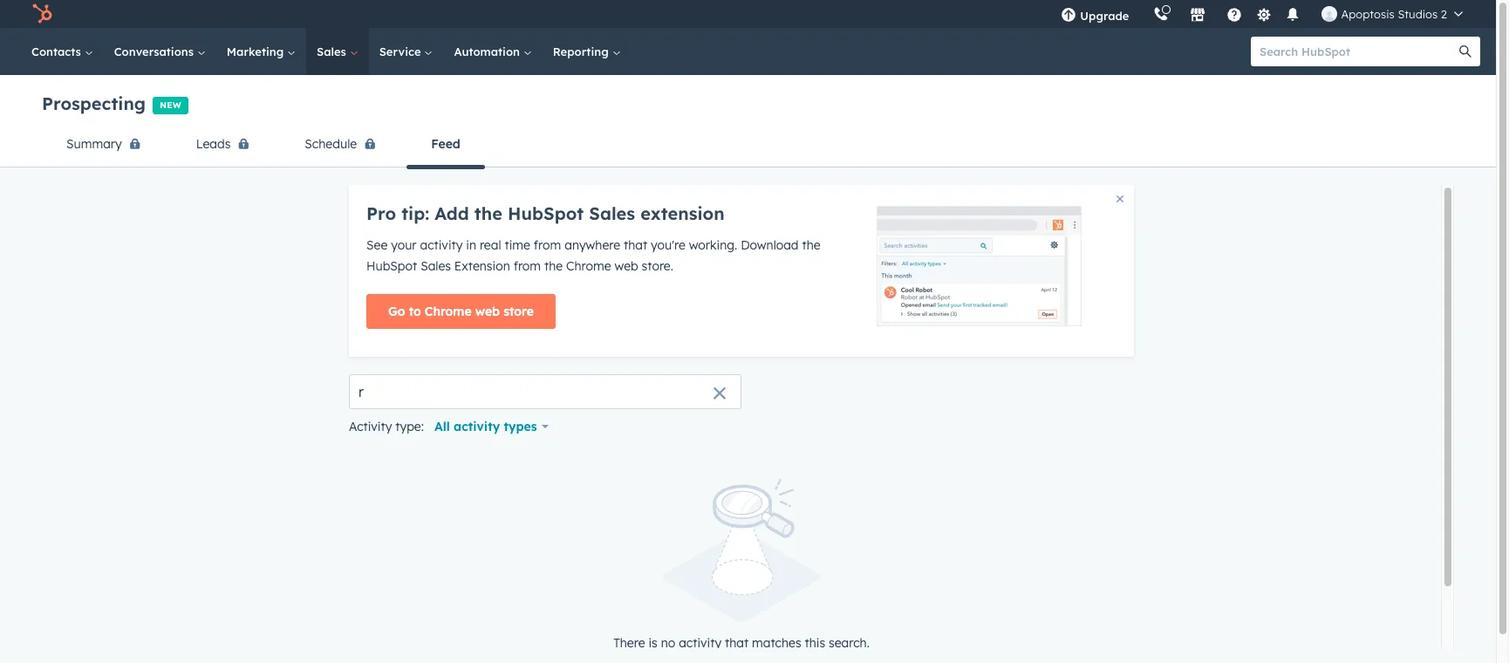 Task type: vqa. For each thing, say whether or not it's contained in the screenshot.
Help image
yes



Task type: locate. For each thing, give the bounding box(es) containing it.
service
[[379, 45, 424, 58]]

leads link
[[172, 123, 280, 167]]

automation link
[[444, 28, 543, 75]]

hubspot link
[[21, 3, 65, 24]]

navigation containing summary
[[42, 123, 1455, 169]]

calling icon button
[[1147, 3, 1177, 25]]

tara schultz image
[[1322, 6, 1338, 22]]

reporting
[[553, 45, 612, 58]]

reporting link
[[543, 28, 631, 75]]

help button
[[1220, 0, 1250, 28]]

prospecting
[[42, 92, 146, 114]]

contacts
[[31, 45, 84, 58]]

sales link
[[306, 28, 369, 75]]

menu item
[[1142, 0, 1145, 28]]

upgrade
[[1081, 9, 1130, 23]]

automation
[[454, 45, 523, 58]]

hubspot image
[[31, 3, 52, 24]]

schedule link
[[280, 123, 407, 167]]

menu
[[1049, 0, 1476, 28]]

conversations link
[[104, 28, 216, 75]]

navigation
[[42, 123, 1455, 169]]

sales
[[317, 45, 350, 58]]

feed link
[[407, 123, 485, 169]]



Task type: describe. For each thing, give the bounding box(es) containing it.
marketing
[[227, 45, 287, 58]]

help image
[[1227, 8, 1243, 24]]

summary
[[66, 136, 122, 152]]

marketing link
[[216, 28, 306, 75]]

2
[[1441, 7, 1448, 21]]

apoptosis
[[1342, 7, 1395, 21]]

settings link
[[1253, 5, 1275, 23]]

upgrade image
[[1061, 8, 1077, 24]]

apoptosis studios 2 button
[[1312, 0, 1474, 28]]

feed
[[431, 136, 461, 152]]

notifications button
[[1279, 0, 1308, 28]]

new
[[160, 99, 181, 111]]

notifications image
[[1286, 8, 1301, 24]]

calling icon image
[[1154, 7, 1170, 23]]

marketplaces image
[[1191, 8, 1206, 24]]

summary link
[[42, 123, 172, 167]]

Search HubSpot search field
[[1251, 37, 1465, 66]]

contacts link
[[21, 28, 104, 75]]

leads
[[196, 136, 231, 152]]

apoptosis studios 2
[[1342, 7, 1448, 21]]

studios
[[1398, 7, 1438, 21]]

schedule
[[305, 136, 357, 152]]

marketplaces button
[[1180, 0, 1217, 28]]

search image
[[1460, 45, 1472, 58]]

menu containing apoptosis studios 2
[[1049, 0, 1476, 28]]

conversations
[[114, 45, 197, 58]]

service link
[[369, 28, 444, 75]]

settings image
[[1257, 7, 1272, 23]]

search button
[[1451, 37, 1481, 66]]



